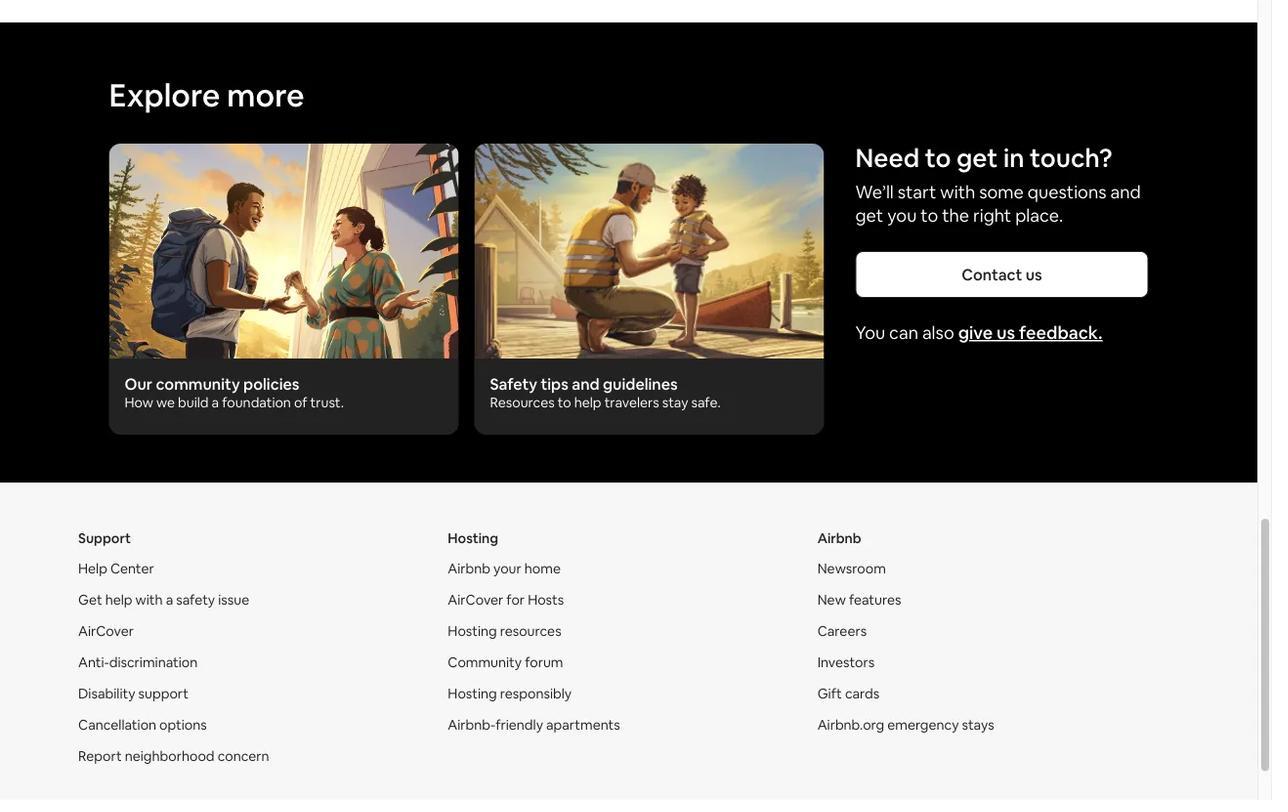 Task type: locate. For each thing, give the bounding box(es) containing it.
disability support link
[[78, 685, 189, 703]]

with
[[940, 181, 975, 204], [135, 591, 163, 609]]

help
[[574, 394, 602, 411], [105, 591, 132, 609]]

issue
[[218, 591, 249, 609]]

safety
[[490, 374, 537, 394]]

airbnb-friendly apartments
[[448, 716, 620, 734]]

0 horizontal spatial with
[[135, 591, 163, 609]]

0 vertical spatial airbnb
[[818, 530, 861, 547]]

hosting for hosting
[[448, 530, 498, 547]]

with inside 'need to get in touch? we'll start with some questions and get you to the right place.'
[[940, 181, 975, 204]]

0 vertical spatial and
[[1110, 181, 1141, 204]]

2 vertical spatial hosting
[[448, 685, 497, 703]]

to
[[925, 142, 951, 174], [921, 204, 938, 227], [558, 394, 571, 411]]

trust.
[[310, 394, 344, 411]]

get down we'll
[[855, 204, 884, 227]]

1 horizontal spatial and
[[1110, 181, 1141, 204]]

1 horizontal spatial a
[[212, 394, 219, 411]]

you can also give us feedback.
[[855, 321, 1103, 344]]

of
[[294, 394, 307, 411]]

and right tips
[[572, 374, 600, 394]]

0 horizontal spatial and
[[572, 374, 600, 394]]

community
[[448, 654, 522, 671]]

help right tips
[[574, 394, 602, 411]]

2 hosting from the top
[[448, 622, 497, 640]]

1 vertical spatial a
[[166, 591, 173, 609]]

to inside safety tips and guidelines resources to help travelers stay safe.
[[558, 394, 571, 411]]

aircover for hosts
[[448, 591, 564, 609]]

and right questions on the top
[[1110, 181, 1141, 204]]

a left safety
[[166, 591, 173, 609]]

you
[[855, 321, 885, 344]]

concern
[[218, 748, 269, 765]]

us right "give"
[[997, 321, 1015, 344]]

report neighborhood concern link
[[78, 748, 269, 765]]

0 vertical spatial get
[[957, 142, 998, 174]]

1 horizontal spatial with
[[940, 181, 975, 204]]

0 horizontal spatial airbnb
[[448, 560, 491, 578]]

0 vertical spatial with
[[940, 181, 975, 204]]

1 horizontal spatial airbnb
[[818, 530, 861, 547]]

1 horizontal spatial aircover
[[448, 591, 504, 609]]

a inside our community policies how we build a foundation of trust.
[[212, 394, 219, 411]]

apartments
[[546, 716, 620, 734]]

center
[[110, 560, 154, 578]]

newsroom link
[[818, 560, 886, 578]]

hosting for hosting resources
[[448, 622, 497, 640]]

1 horizontal spatial us
[[1026, 264, 1042, 284]]

us right contact
[[1026, 264, 1042, 284]]

contact us
[[962, 264, 1042, 284]]

0 vertical spatial a
[[212, 394, 219, 411]]

stays
[[962, 716, 994, 734]]

to left the
[[921, 204, 938, 227]]

forum
[[525, 654, 563, 671]]

foundation
[[222, 394, 291, 411]]

2 vertical spatial to
[[558, 394, 571, 411]]

the
[[942, 204, 969, 227]]

can
[[889, 321, 918, 344]]

a right build
[[212, 394, 219, 411]]

anti-
[[78, 654, 109, 671]]

more
[[227, 74, 305, 115]]

hosting up community
[[448, 622, 497, 640]]

touch?
[[1030, 142, 1113, 174]]

we'll
[[855, 181, 894, 204]]

help right get
[[105, 591, 132, 609]]

careers
[[818, 622, 867, 640]]

we
[[156, 394, 175, 411]]

our community policies how we build a foundation of trust.
[[125, 374, 344, 411]]

help inside safety tips and guidelines resources to help travelers stay safe.
[[574, 394, 602, 411]]

for
[[507, 591, 525, 609]]

and inside safety tips and guidelines resources to help travelers stay safe.
[[572, 374, 600, 394]]

discrimination
[[109, 654, 198, 671]]

us
[[1026, 264, 1042, 284], [997, 321, 1015, 344]]

aircover up the 'anti-'
[[78, 622, 134, 640]]

build
[[178, 394, 209, 411]]

1 hosting from the top
[[448, 530, 498, 547]]

disability support
[[78, 685, 189, 703]]

place.
[[1015, 204, 1063, 227]]

guidelines
[[603, 374, 678, 394]]

0 horizontal spatial get
[[855, 204, 884, 227]]

new features
[[818, 591, 901, 609]]

give us feedback. link
[[958, 321, 1103, 344]]

neighborhood
[[125, 748, 215, 765]]

contact us link
[[855, 251, 1149, 298]]

support
[[138, 685, 189, 703]]

0 vertical spatial us
[[1026, 264, 1042, 284]]

you
[[887, 204, 917, 227]]

responsibly
[[500, 685, 572, 703]]

airbnb your home link
[[448, 560, 561, 578]]

our
[[125, 374, 152, 394]]

and inside 'need to get in touch? we'll start with some questions and get you to the right place.'
[[1110, 181, 1141, 204]]

safety tips and guidelines resources to help travelers stay safe.
[[490, 374, 721, 411]]

get left in
[[957, 142, 998, 174]]

1 vertical spatial with
[[135, 591, 163, 609]]

0 vertical spatial hosting
[[448, 530, 498, 547]]

airbnb for airbnb your home
[[448, 560, 491, 578]]

safe.
[[691, 394, 721, 411]]

hosting up airbnb your home link
[[448, 530, 498, 547]]

1 vertical spatial us
[[997, 321, 1015, 344]]

0 horizontal spatial help
[[105, 591, 132, 609]]

with down center
[[135, 591, 163, 609]]

hosting up airbnb-
[[448, 685, 497, 703]]

a
[[212, 394, 219, 411], [166, 591, 173, 609]]

airbnb.org
[[818, 716, 884, 734]]

1 vertical spatial get
[[855, 204, 884, 227]]

airbnb left your
[[448, 560, 491, 578]]

airbnb up newsroom
[[818, 530, 861, 547]]

cancellation options
[[78, 716, 207, 734]]

to right resources
[[558, 394, 571, 411]]

0 vertical spatial help
[[574, 394, 602, 411]]

cards
[[845, 685, 880, 703]]

1 vertical spatial aircover
[[78, 622, 134, 640]]

help center
[[78, 560, 154, 578]]

need
[[855, 142, 920, 174]]

aircover
[[448, 591, 504, 609], [78, 622, 134, 640]]

newsroom
[[818, 560, 886, 578]]

features
[[849, 591, 901, 609]]

3 hosting from the top
[[448, 685, 497, 703]]

aircover left "for"
[[448, 591, 504, 609]]

investors link
[[818, 654, 875, 671]]

0 vertical spatial aircover
[[448, 591, 504, 609]]

1 horizontal spatial help
[[574, 394, 602, 411]]

1 vertical spatial hosting
[[448, 622, 497, 640]]

hosting resources
[[448, 622, 561, 640]]

to up start
[[925, 142, 951, 174]]

1 vertical spatial and
[[572, 374, 600, 394]]

some
[[979, 181, 1024, 204]]

with up the
[[940, 181, 975, 204]]

tips
[[541, 374, 569, 394]]

1 vertical spatial airbnb
[[448, 560, 491, 578]]

0 horizontal spatial aircover
[[78, 622, 134, 640]]

community forum link
[[448, 654, 563, 671]]

investors
[[818, 654, 875, 671]]



Task type: describe. For each thing, give the bounding box(es) containing it.
hosting responsibly
[[448, 685, 572, 703]]

gift cards
[[818, 685, 880, 703]]

hosting responsibly link
[[448, 685, 572, 703]]

safety
[[176, 591, 215, 609]]

1 vertical spatial to
[[921, 204, 938, 227]]

aircover for hosts link
[[448, 591, 564, 609]]

airbnb-friendly apartments link
[[448, 716, 620, 734]]

airbnb your home
[[448, 560, 561, 578]]

resources
[[490, 394, 555, 411]]

get
[[78, 591, 102, 609]]

community forum
[[448, 654, 563, 671]]

contact
[[962, 264, 1022, 284]]

report
[[78, 748, 122, 765]]

anti-discrimination
[[78, 654, 198, 671]]

1 horizontal spatial get
[[957, 142, 998, 174]]

give
[[958, 321, 993, 344]]

need to get in touch? we'll start with some questions and get you to the right place.
[[855, 142, 1141, 227]]

feedback.
[[1019, 321, 1103, 344]]

in
[[1003, 142, 1024, 174]]

travelers
[[604, 394, 659, 411]]

also
[[922, 321, 954, 344]]

new features link
[[818, 591, 901, 609]]

help center link
[[78, 560, 154, 578]]

airbnb.org emergency stays link
[[818, 716, 994, 734]]

emergency
[[887, 716, 959, 734]]

explore
[[109, 74, 220, 115]]

get help with a safety issue
[[78, 591, 249, 609]]

0 horizontal spatial us
[[997, 321, 1015, 344]]

aircover for aircover for hosts
[[448, 591, 504, 609]]

explore more
[[109, 74, 305, 115]]

0 horizontal spatial a
[[166, 591, 173, 609]]

new
[[818, 591, 846, 609]]

airbnb for airbnb
[[818, 530, 861, 547]]

how
[[125, 394, 153, 411]]

right
[[973, 204, 1012, 227]]

help
[[78, 560, 107, 578]]

airbnb-
[[448, 716, 496, 734]]

your
[[494, 560, 522, 578]]

hosting for hosting responsibly
[[448, 685, 497, 703]]

aircover for aircover link
[[78, 622, 134, 640]]

gift cards link
[[818, 685, 880, 703]]

home
[[525, 560, 561, 578]]

questions
[[1028, 181, 1107, 204]]

report neighborhood concern
[[78, 748, 269, 765]]

0 vertical spatial to
[[925, 142, 951, 174]]

1 vertical spatial help
[[105, 591, 132, 609]]

community
[[156, 374, 240, 394]]

policies
[[243, 374, 299, 394]]

airbnb.org emergency stays
[[818, 716, 994, 734]]

hosting resources link
[[448, 622, 561, 640]]

support
[[78, 530, 131, 547]]

aircover link
[[78, 622, 134, 640]]

anti-discrimination link
[[78, 654, 198, 671]]

resources
[[500, 622, 561, 640]]

stay
[[662, 394, 688, 411]]

disability
[[78, 685, 135, 703]]

start
[[898, 181, 936, 204]]

gift
[[818, 685, 842, 703]]

hosts
[[528, 591, 564, 609]]

options
[[159, 716, 207, 734]]

friendly
[[496, 716, 543, 734]]

careers link
[[818, 622, 867, 640]]

get help with a safety issue link
[[78, 591, 249, 609]]

cancellation
[[78, 716, 156, 734]]



Task type: vqa. For each thing, say whether or not it's contained in the screenshot.
Feedback.
yes



